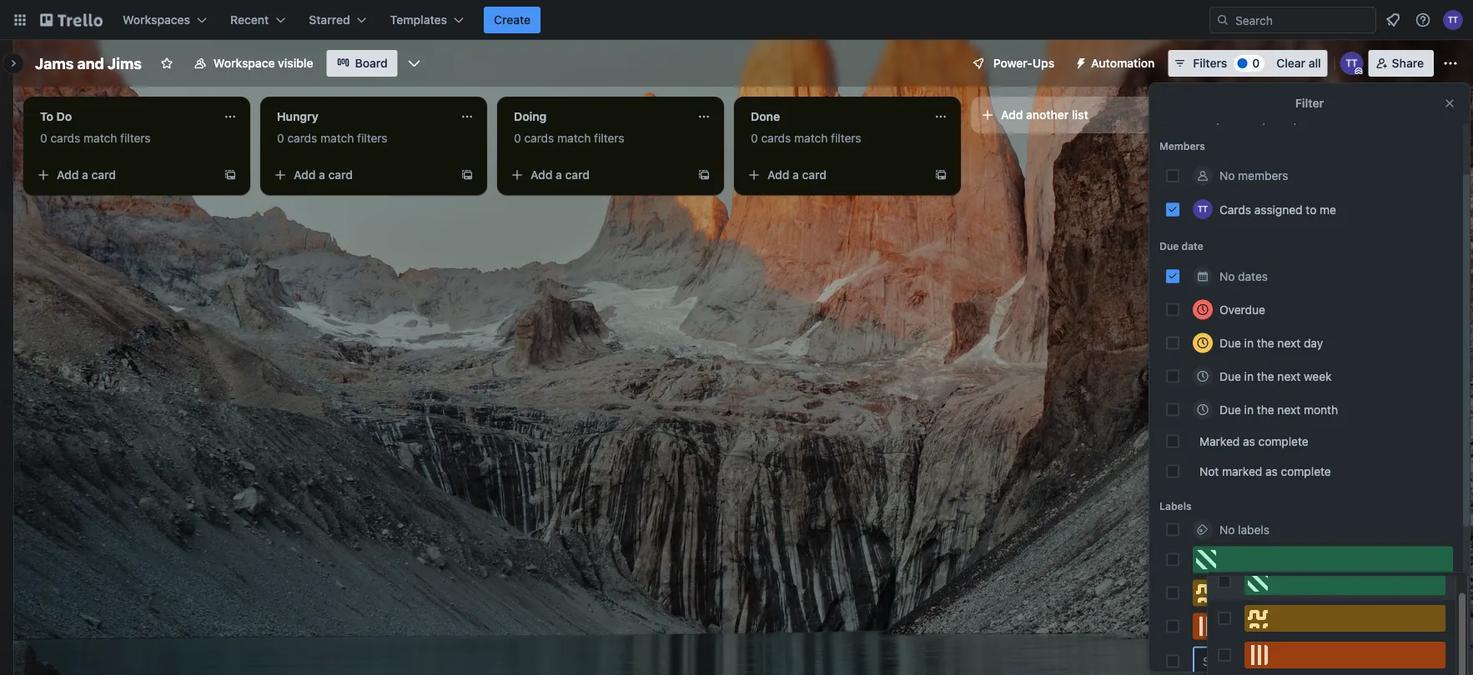 Task type: locate. For each thing, give the bounding box(es) containing it.
add another list button
[[971, 97, 1198, 133]]

1 add a card from the left
[[57, 168, 116, 182]]

0 horizontal spatial and
[[77, 54, 104, 72]]

match
[[84, 131, 117, 145], [320, 131, 354, 145], [557, 131, 591, 145], [794, 131, 828, 145]]

jams and jims
[[35, 54, 142, 72]]

4 add a card from the left
[[767, 168, 827, 182]]

cards
[[50, 131, 80, 145], [287, 131, 317, 145], [524, 131, 554, 145], [761, 131, 791, 145]]

no
[[1220, 169, 1235, 182], [1220, 269, 1235, 283], [1220, 523, 1235, 536]]

2 vertical spatial next
[[1277, 402, 1301, 416]]

as
[[1243, 434, 1255, 448], [1265, 464, 1278, 478]]

filters down to do text field
[[120, 131, 151, 145]]

1 a from the left
[[82, 168, 88, 182]]

0 vertical spatial next
[[1277, 336, 1301, 350]]

3 create from template… image from the left
[[934, 169, 948, 182]]

add down do in the left of the page
[[57, 168, 79, 182]]

0 vertical spatial labels
[[1238, 523, 1270, 536]]

visible
[[278, 56, 313, 70]]

no down marked
[[1220, 523, 1235, 536]]

match down hungry text field
[[320, 131, 354, 145]]

0 horizontal spatial create from template… image
[[224, 169, 237, 182]]

2 card from the left
[[328, 168, 353, 182]]

0 vertical spatial no
[[1220, 169, 1235, 182]]

add a card button for hungry
[[267, 162, 454, 189]]

1 horizontal spatial terry turtle (terryturtle) image
[[1443, 10, 1463, 30]]

terry turtle (terryturtle) image
[[1443, 10, 1463, 30], [1340, 52, 1364, 75]]

due
[[1159, 240, 1179, 252], [1220, 336, 1241, 350], [1220, 369, 1241, 383], [1220, 402, 1241, 416]]

add a card button for doing
[[504, 162, 691, 189]]

labels right select
[[1240, 654, 1271, 668]]

1 next from the top
[[1277, 336, 1301, 350]]

add down hungry
[[294, 168, 316, 182]]

1 vertical spatial no
[[1220, 269, 1235, 283]]

0 vertical spatial the
[[1257, 336, 1274, 350]]

4 0 cards match filters from the left
[[751, 131, 861, 145]]

no labels
[[1220, 523, 1270, 536]]

card
[[91, 168, 116, 182], [328, 168, 353, 182], [565, 168, 590, 182], [802, 168, 827, 182]]

1 the from the top
[[1257, 336, 1274, 350]]

add for done
[[767, 168, 789, 182]]

workspace visible button
[[183, 50, 323, 77]]

in down due in the next day
[[1244, 369, 1254, 383]]

add a card button down the done text field
[[741, 162, 928, 189]]

0 cards match filters for hungry
[[277, 131, 388, 145]]

cards for doing
[[524, 131, 554, 145]]

jims
[[107, 54, 142, 72]]

cards
[[1220, 202, 1251, 216]]

complete
[[1258, 434, 1309, 448], [1281, 464, 1331, 478]]

add a card button down hungry text field
[[267, 162, 454, 189]]

0 cards match filters down to do text field
[[40, 131, 151, 145]]

cards down hungry
[[287, 131, 317, 145]]

add
[[1001, 108, 1023, 122], [57, 168, 79, 182], [294, 168, 316, 182], [531, 168, 553, 182], [767, 168, 789, 182]]

filters for hungry
[[357, 131, 388, 145]]

2 a from the left
[[319, 168, 325, 182]]

terry turtle (terryturtle) image right open information menu icon
[[1443, 10, 1463, 30]]

due down overdue
[[1220, 336, 1241, 350]]

match for to do
[[84, 131, 117, 145]]

a down to do text field
[[82, 168, 88, 182]]

3 cards from the left
[[524, 131, 554, 145]]

cards down done
[[761, 131, 791, 145]]

the down due in the next day
[[1257, 369, 1274, 383]]

open information menu image
[[1415, 12, 1431, 28]]

a down the done text field
[[793, 168, 799, 182]]

2 add a card button from the left
[[267, 162, 454, 189]]

this member is an admin of this board. image
[[1355, 68, 1363, 75]]

in
[[1244, 336, 1254, 350], [1244, 369, 1254, 383], [1244, 402, 1254, 416]]

not marked as complete
[[1200, 464, 1331, 478]]

4 filters from the left
[[831, 131, 861, 145]]

0 for done
[[751, 131, 758, 145]]

0 vertical spatial in
[[1244, 336, 1254, 350]]

3 next from the top
[[1277, 402, 1301, 416]]

1 vertical spatial next
[[1277, 369, 1301, 383]]

in down overdue
[[1244, 336, 1254, 350]]

and
[[77, 54, 104, 72], [1299, 114, 1316, 125]]

color: orange, title: none image
[[1245, 642, 1446, 669]]

next
[[1277, 336, 1301, 350], [1277, 369, 1301, 383], [1277, 402, 1301, 416]]

add a card down doing
[[531, 168, 590, 182]]

overdue
[[1220, 302, 1265, 316]]

card down the done text field
[[802, 168, 827, 182]]

filters down the done text field
[[831, 131, 861, 145]]

recent
[[230, 13, 269, 27]]

match down the done text field
[[794, 131, 828, 145]]

0 cards match filters down doing text field
[[514, 131, 624, 145]]

filters down doing text field
[[594, 131, 624, 145]]

3 add a card from the left
[[531, 168, 590, 182]]

2 next from the top
[[1277, 369, 1301, 383]]

1 in from the top
[[1244, 336, 1254, 350]]

create from template… image
[[460, 169, 474, 182]]

workspaces button
[[113, 7, 217, 33]]

do
[[56, 110, 72, 123]]

4 add a card button from the left
[[741, 162, 928, 189]]

Doing text field
[[504, 103, 687, 130]]

due up marked
[[1220, 402, 1241, 416]]

card for doing
[[565, 168, 590, 182]]

in up marked as complete
[[1244, 402, 1254, 416]]

0 vertical spatial terry turtle (terryturtle) image
[[1443, 10, 1463, 30]]

the for day
[[1257, 336, 1274, 350]]

0 cards match filters down the done text field
[[751, 131, 861, 145]]

no for no dates
[[1220, 269, 1235, 283]]

star or unstar board image
[[160, 57, 173, 70]]

1 vertical spatial terry turtle (terryturtle) image
[[1340, 52, 1364, 75]]

filters
[[120, 131, 151, 145], [357, 131, 388, 145], [594, 131, 624, 145], [831, 131, 861, 145]]

add down done
[[767, 168, 789, 182]]

day
[[1304, 336, 1323, 350]]

more.
[[1318, 114, 1343, 125]]

1 horizontal spatial create from template… image
[[697, 169, 711, 182]]

due in the next day
[[1220, 336, 1323, 350]]

and inside board name text field
[[77, 54, 104, 72]]

add left another
[[1001, 108, 1023, 122]]

the for month
[[1257, 402, 1274, 416]]

terry turtle (terryturtle) image right all
[[1340, 52, 1364, 75]]

a
[[82, 168, 88, 182], [319, 168, 325, 182], [556, 168, 562, 182], [793, 168, 799, 182]]

Board name text field
[[27, 50, 150, 77]]

members
[[1238, 169, 1288, 182]]

next for week
[[1277, 369, 1301, 383]]

a down doing text field
[[556, 168, 562, 182]]

add a card down do in the left of the page
[[57, 168, 116, 182]]

2 no from the top
[[1220, 269, 1235, 283]]

0 down the to
[[40, 131, 47, 145]]

0 cards match filters down hungry text field
[[277, 131, 388, 145]]

create from template… image
[[224, 169, 237, 182], [697, 169, 711, 182], [934, 169, 948, 182]]

1 vertical spatial and
[[1299, 114, 1316, 125]]

3 add a card button from the left
[[504, 162, 691, 189]]

3 filters from the left
[[594, 131, 624, 145]]

add a card button
[[30, 162, 217, 189], [267, 162, 454, 189], [504, 162, 691, 189], [741, 162, 928, 189]]

3 0 cards match filters from the left
[[514, 131, 624, 145]]

to
[[1306, 202, 1317, 216]]

2 in from the top
[[1244, 369, 1254, 383]]

2 vertical spatial the
[[1257, 402, 1274, 416]]

2 vertical spatial in
[[1244, 402, 1254, 416]]

add a card button down to do text field
[[30, 162, 217, 189]]

1 vertical spatial as
[[1265, 464, 1278, 478]]

4 match from the left
[[794, 131, 828, 145]]

the up marked as complete
[[1257, 402, 1274, 416]]

filters for done
[[831, 131, 861, 145]]

0 down hungry
[[277, 131, 284, 145]]

1 vertical spatial labels
[[1240, 654, 1271, 668]]

card down hungry text field
[[328, 168, 353, 182]]

workspace
[[213, 56, 275, 70]]

1 cards from the left
[[50, 131, 80, 145]]

4 card from the left
[[802, 168, 827, 182]]

a down hungry text field
[[319, 168, 325, 182]]

3 in from the top
[[1244, 402, 1254, 416]]

no dates
[[1220, 269, 1268, 283]]

labels
[[1238, 523, 1270, 536], [1240, 654, 1271, 668]]

3 the from the top
[[1257, 402, 1274, 416]]

add a card for hungry
[[294, 168, 353, 182]]

terry turtle (terryturtle) image
[[1193, 199, 1213, 219]]

1 vertical spatial the
[[1257, 369, 1274, 383]]

all
[[1309, 56, 1321, 70]]

clear all
[[1276, 56, 1321, 70]]

filters down hungry text field
[[357, 131, 388, 145]]

1 horizontal spatial and
[[1299, 114, 1316, 125]]

search
[[1159, 114, 1190, 125]]

labels,
[[1268, 114, 1297, 125]]

1 match from the left
[[84, 131, 117, 145]]

0 down doing
[[514, 131, 521, 145]]

no for no labels
[[1220, 523, 1235, 536]]

and down the filter
[[1299, 114, 1316, 125]]

complete down 'due in the next month'
[[1258, 434, 1309, 448]]

2 filters from the left
[[357, 131, 388, 145]]

2 the from the top
[[1257, 369, 1274, 383]]

cards for hungry
[[287, 131, 317, 145]]

match down doing text field
[[557, 131, 591, 145]]

add inside "button"
[[1001, 108, 1023, 122]]

0 cards match filters
[[40, 131, 151, 145], [277, 131, 388, 145], [514, 131, 624, 145], [751, 131, 861, 145]]

color: orange, title: none element
[[1193, 613, 1453, 640]]

in for due in the next month
[[1244, 402, 1254, 416]]

add a card
[[57, 168, 116, 182], [294, 168, 353, 182], [531, 168, 590, 182], [767, 168, 827, 182]]

and left jims
[[77, 54, 104, 72]]

add a card down done
[[767, 168, 827, 182]]

next left 'week' at the bottom right of the page
[[1277, 369, 1301, 383]]

complete down marked as complete
[[1281, 464, 1331, 478]]

card down to do text field
[[91, 168, 116, 182]]

2 cards from the left
[[287, 131, 317, 145]]

board link
[[327, 50, 398, 77]]

0 for to do
[[40, 131, 47, 145]]

add a card down hungry
[[294, 168, 353, 182]]

labels down not marked as complete
[[1238, 523, 1270, 536]]

Hungry text field
[[267, 103, 450, 130]]

cards down doing
[[524, 131, 554, 145]]

the for week
[[1257, 369, 1274, 383]]

due for due in the next month
[[1220, 402, 1241, 416]]

select labels
[[1203, 654, 1271, 668]]

cards for done
[[761, 131, 791, 145]]

3 card from the left
[[565, 168, 590, 182]]

power-ups
[[993, 56, 1054, 70]]

0 vertical spatial and
[[77, 54, 104, 72]]

the
[[1257, 336, 1274, 350], [1257, 369, 1274, 383], [1257, 402, 1274, 416]]

next left 'day' in the right of the page
[[1277, 336, 1301, 350]]

1 card from the left
[[91, 168, 116, 182]]

0 notifications image
[[1383, 10, 1403, 30]]

0 horizontal spatial as
[[1243, 434, 1255, 448]]

due down due in the next day
[[1220, 369, 1241, 383]]

starred
[[309, 13, 350, 27]]

templates button
[[380, 7, 474, 33]]

0
[[1252, 56, 1260, 70], [40, 131, 47, 145], [277, 131, 284, 145], [514, 131, 521, 145], [751, 131, 758, 145]]

Search field
[[1230, 8, 1376, 33]]

cards assigned to me
[[1220, 202, 1336, 216]]

a for doing
[[556, 168, 562, 182]]

select
[[1203, 654, 1237, 668]]

4 cards from the left
[[761, 131, 791, 145]]

no members
[[1220, 169, 1288, 182]]

due date
[[1159, 240, 1204, 252]]

2 create from template… image from the left
[[697, 169, 711, 182]]

color: yellow, title: none element
[[1193, 580, 1453, 606]]

2 add a card from the left
[[294, 168, 353, 182]]

members
[[1159, 140, 1205, 151]]

0 horizontal spatial terry turtle (terryturtle) image
[[1340, 52, 1364, 75]]

add a card button down doing text field
[[504, 162, 691, 189]]

2 horizontal spatial create from template… image
[[934, 169, 948, 182]]

3 match from the left
[[557, 131, 591, 145]]

search image
[[1216, 13, 1230, 27]]

no left dates
[[1220, 269, 1235, 283]]

4 a from the left
[[793, 168, 799, 182]]

due left date
[[1159, 240, 1179, 252]]

3 no from the top
[[1220, 523, 1235, 536]]

cards down do in the left of the page
[[50, 131, 80, 145]]

0 vertical spatial as
[[1243, 434, 1255, 448]]

add down doing
[[531, 168, 553, 182]]

the up due in the next week
[[1257, 336, 1274, 350]]

match down to do text field
[[84, 131, 117, 145]]

1 no from the top
[[1220, 169, 1235, 182]]

1 vertical spatial in
[[1244, 369, 1254, 383]]

color: green, title: none element
[[1193, 546, 1453, 573]]

next left the month
[[1277, 402, 1301, 416]]

2 0 cards match filters from the left
[[277, 131, 388, 145]]

filters for doing
[[594, 131, 624, 145]]

no up cards
[[1220, 169, 1235, 182]]

3 a from the left
[[556, 168, 562, 182]]

add for doing
[[531, 168, 553, 182]]

2 vertical spatial no
[[1220, 523, 1235, 536]]

card down doing text field
[[565, 168, 590, 182]]

1 0 cards match filters from the left
[[40, 131, 151, 145]]

0 down done
[[751, 131, 758, 145]]

due in the next week
[[1220, 369, 1332, 383]]

close popover image
[[1443, 97, 1456, 110]]

1 filters from the left
[[120, 131, 151, 145]]

2 match from the left
[[320, 131, 354, 145]]



Task type: describe. For each thing, give the bounding box(es) containing it.
members,
[[1222, 114, 1266, 125]]

to
[[40, 110, 53, 123]]

hungry
[[277, 110, 319, 123]]

ups
[[1033, 56, 1054, 70]]

customize views image
[[406, 55, 423, 72]]

Done text field
[[741, 103, 924, 130]]

clear
[[1276, 56, 1305, 70]]

labels for no labels
[[1238, 523, 1270, 536]]

add a card button for done
[[741, 162, 928, 189]]

add another list
[[1001, 108, 1088, 122]]

power-ups button
[[960, 50, 1065, 77]]

color: green, title: none image
[[1245, 569, 1446, 596]]

marked
[[1222, 464, 1262, 478]]

switch to… image
[[12, 12, 28, 28]]

1 horizontal spatial as
[[1265, 464, 1278, 478]]

month
[[1304, 402, 1338, 416]]

a for hungry
[[319, 168, 325, 182]]

automation
[[1091, 56, 1155, 70]]

date
[[1182, 240, 1204, 252]]

not
[[1200, 464, 1219, 478]]

workspace visible
[[213, 56, 313, 70]]

0 cards match filters for doing
[[514, 131, 624, 145]]

match for doing
[[557, 131, 591, 145]]

jams
[[35, 54, 74, 72]]

no for no members
[[1220, 169, 1235, 182]]

1 create from template… image from the left
[[224, 169, 237, 182]]

in for due in the next week
[[1244, 369, 1254, 383]]

0 for hungry
[[277, 131, 284, 145]]

show menu image
[[1442, 55, 1459, 72]]

0 vertical spatial complete
[[1258, 434, 1309, 448]]

card for hungry
[[328, 168, 353, 182]]

workspaces
[[123, 13, 190, 27]]

board
[[355, 56, 388, 70]]

recent button
[[220, 7, 296, 33]]

filters
[[1193, 56, 1227, 70]]

next for month
[[1277, 402, 1301, 416]]

list
[[1072, 108, 1088, 122]]

sm image
[[1068, 50, 1091, 73]]

to do
[[40, 110, 72, 123]]

share
[[1392, 56, 1424, 70]]

add a card for done
[[767, 168, 827, 182]]

filters for to do
[[120, 131, 151, 145]]

power-
[[993, 56, 1033, 70]]

card for done
[[802, 168, 827, 182]]

done
[[751, 110, 780, 123]]

week
[[1304, 369, 1332, 383]]

due for due in the next day
[[1220, 336, 1241, 350]]

due in the next month
[[1220, 402, 1338, 416]]

cards,
[[1192, 114, 1220, 125]]

color: yellow, title: none image
[[1245, 606, 1446, 632]]

in for due in the next day
[[1244, 336, 1254, 350]]

due for due in the next week
[[1220, 369, 1241, 383]]

labels for select labels
[[1240, 654, 1271, 668]]

marked as complete
[[1200, 434, 1309, 448]]

dates
[[1238, 269, 1268, 283]]

add a card for doing
[[531, 168, 590, 182]]

search cards, members, labels, and more.
[[1159, 114, 1343, 125]]

0 for doing
[[514, 131, 521, 145]]

filter
[[1295, 96, 1324, 110]]

another
[[1026, 108, 1069, 122]]

automation button
[[1068, 50, 1165, 77]]

1 vertical spatial complete
[[1281, 464, 1331, 478]]

clear all button
[[1270, 50, 1328, 77]]

0 left clear
[[1252, 56, 1260, 70]]

create button
[[484, 7, 541, 33]]

add for hungry
[[294, 168, 316, 182]]

due for due date
[[1159, 240, 1179, 252]]

me
[[1320, 202, 1336, 216]]

marked
[[1200, 434, 1240, 448]]

labels
[[1159, 500, 1192, 512]]

1 add a card button from the left
[[30, 162, 217, 189]]

back to home image
[[40, 7, 103, 33]]

primary element
[[0, 0, 1473, 40]]

create from template… image for doing
[[697, 169, 711, 182]]

To Do text field
[[30, 103, 214, 130]]

0 cards match filters for done
[[751, 131, 861, 145]]

match for done
[[794, 131, 828, 145]]

a for done
[[793, 168, 799, 182]]

starred button
[[299, 7, 377, 33]]

assigned
[[1254, 202, 1303, 216]]

share button
[[1369, 50, 1434, 77]]

create
[[494, 13, 531, 27]]

templates
[[390, 13, 447, 27]]

next for day
[[1277, 336, 1301, 350]]

doing
[[514, 110, 547, 123]]

match for hungry
[[320, 131, 354, 145]]

cards for to do
[[50, 131, 80, 145]]

create from template… image for done
[[934, 169, 948, 182]]

0 cards match filters for to do
[[40, 131, 151, 145]]



Task type: vqa. For each thing, say whether or not it's contained in the screenshot.
sunnyupside33 (sunnyupside33) icon
no



